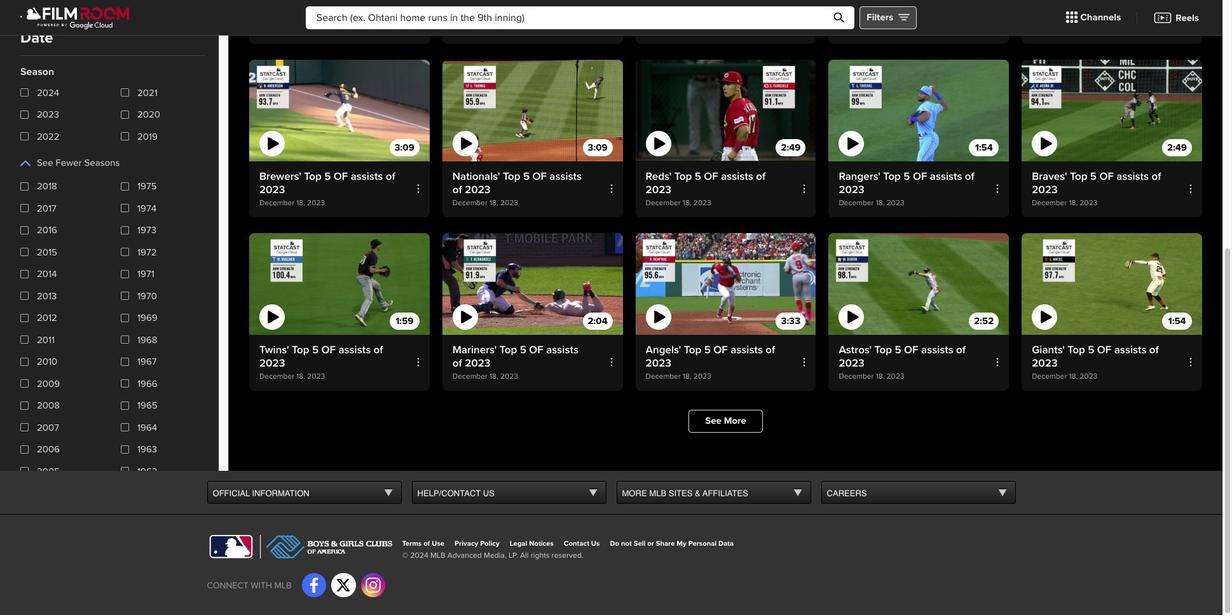 Task type: vqa. For each thing, say whether or not it's contained in the screenshot.
the top the on
no



Task type: locate. For each thing, give the bounding box(es) containing it.
1 horizontal spatial 2:49
[[1168, 142, 1188, 154]]

of inside reds' top 5 of assists of 2023 december 18, 2023
[[757, 170, 766, 183]]

top right "reds'"
[[675, 170, 692, 183]]

official information button
[[208, 482, 401, 505]]

of
[[961, 0, 970, 10], [453, 10, 462, 23], [386, 170, 396, 183], [757, 170, 766, 183], [966, 170, 975, 183], [1152, 170, 1162, 183], [453, 183, 462, 196], [374, 343, 383, 357], [766, 343, 776, 357], [957, 343, 966, 357], [1150, 343, 1160, 357], [453, 357, 462, 370], [424, 540, 430, 548]]

of inside mariners' top 5 of assists of 2023 december 18, 2023
[[453, 357, 462, 370]]

privacy
[[455, 540, 479, 548]]

assists inside rangers' top 5 of assists of 2023 december 18, 2023
[[931, 170, 963, 183]]

top for twins'
[[292, 343, 310, 357]]

1972
[[137, 246, 157, 258]]

of inside cardinals' top 5 of assists of 2023 december 18, 2023
[[533, 0, 547, 10]]

1966
[[137, 378, 158, 389]]

of inside the marlins' top 5 of assists of 2023 december 18, 2023
[[909, 0, 923, 10]]

2011
[[37, 334, 55, 346]]

5 for brewers'
[[325, 170, 331, 183]]

with
[[251, 581, 272, 592]]

of right twins'
[[322, 343, 336, 357]]

mlb.com image
[[207, 535, 255, 560]]

assists for astros' top 5 of assists of 2023
[[922, 343, 954, 357]]

of for marlins' top 5 of assists of 2023
[[961, 0, 970, 10]]

18, inside rangers' top 5 of assists of 2023 december 18, 2023
[[876, 198, 885, 208]]

2006
[[37, 444, 60, 455]]

top right 'angels''
[[684, 343, 702, 357]]

careers
[[827, 489, 867, 498]]

1 3:09 from the left
[[395, 142, 415, 154]]

reds' top 5 of assists of 2023 image
[[636, 60, 816, 162]]

1 december 18, 2023 from the left
[[260, 25, 325, 35]]

0 horizontal spatial see
[[37, 157, 53, 168]]

assists inside mariners' top 5 of assists of 2023 december 18, 2023
[[547, 343, 579, 357]]

december for brewers' top 5 of assists of 2023
[[260, 198, 295, 208]]

december inside cardinals' top 5 of assists of 2023 december 18, 2023
[[453, 25, 488, 35]]

5 for cardinals'
[[523, 0, 530, 10]]

top right astros'
[[875, 343, 893, 357]]

mlb
[[650, 489, 667, 498], [431, 551, 446, 561], [275, 581, 292, 592]]

2 3:09 from the left
[[588, 142, 608, 154]]

fewer
[[56, 157, 82, 168]]

1 vertical spatial mlb
[[431, 551, 446, 561]]

5 right giants'
[[1089, 343, 1095, 357]]

of inside angels' top 5 of assists of 2023 december 18, 2023
[[766, 343, 776, 357]]

braves' top 5 of assists of 2023 image
[[1022, 60, 1203, 162]]

braves'
[[1033, 170, 1068, 183]]

of inside brewers' top 5 of assists of 2023 december 18, 2023
[[334, 170, 348, 183]]

of inside giants' top 5 of assists of 2023 december 18, 2023
[[1098, 343, 1112, 357]]

rangers'
[[839, 170, 881, 183]]

angels' top 5 of assists of 2023 december 18, 2023
[[646, 343, 776, 381]]

0 vertical spatial 2024
[[37, 87, 59, 98]]

18, inside braves' top 5 of assists of 2023 december 18, 2023
[[1070, 198, 1078, 208]]

18, for braves' top 5 of assists of 2023
[[1070, 198, 1078, 208]]

see for see more
[[706, 416, 722, 427]]

1 horizontal spatial 1:54
[[1169, 316, 1187, 327]]

december 18, 2023
[[260, 25, 325, 35], [646, 25, 712, 35], [1033, 25, 1098, 35]]

top right cardinals'
[[503, 0, 521, 10]]

assists for angels' top 5 of assists of 2023
[[731, 343, 763, 357]]

sell
[[634, 540, 646, 548]]

of inside nationals' top 5 of assists of 2023 december 18, 2023
[[533, 170, 547, 183]]

of for mariners' top 5 of assists of 2023
[[453, 357, 462, 370]]

see left more
[[706, 416, 722, 427]]

5 right brewers' at the left of page
[[325, 170, 331, 183]]

5 inside astros' top 5 of assists of 2023 december 18, 2023
[[895, 343, 902, 357]]

terms of use link
[[402, 540, 445, 548]]

of inside mariners' top 5 of assists of 2023 december 18, 2023
[[529, 343, 544, 357]]

2023
[[465, 10, 491, 23], [839, 10, 865, 23], [307, 25, 325, 35], [501, 25, 519, 35], [694, 25, 712, 35], [887, 25, 905, 35], [1080, 25, 1098, 35], [37, 109, 59, 120], [260, 183, 285, 196], [465, 183, 491, 196], [646, 183, 672, 196], [839, 183, 865, 196], [1033, 183, 1058, 196], [307, 198, 325, 208], [501, 198, 519, 208], [694, 198, 712, 208], [887, 198, 905, 208], [1080, 198, 1098, 208], [260, 357, 285, 370], [465, 357, 491, 370], [646, 357, 672, 370], [839, 357, 865, 370], [1033, 357, 1058, 370], [307, 372, 325, 381], [501, 372, 519, 381], [694, 372, 712, 381], [887, 372, 905, 381], [1080, 372, 1098, 381]]

5 for giants'
[[1089, 343, 1095, 357]]

5 inside rangers' top 5 of assists of 2023 december 18, 2023
[[904, 170, 911, 183]]

top right brewers' at the left of page
[[304, 170, 322, 183]]

december inside brewers' top 5 of assists of 2023 december 18, 2023
[[260, 198, 295, 208]]

1:54 for giants' top 5 of assists of 2023
[[1169, 316, 1187, 327]]

reserved.
[[552, 551, 584, 561]]

mlb for © 2024 mlb advanced media, lp. all rights reserved.
[[431, 551, 446, 561]]

18, for astros' top 5 of assists of 2023
[[876, 372, 885, 381]]

see for see fewer seasons
[[37, 157, 53, 168]]

top right braves'
[[1071, 170, 1088, 183]]

connect
[[207, 581, 249, 592]]

of right rangers'
[[913, 170, 928, 183]]

of for reds' top 5 of assists of 2023
[[757, 170, 766, 183]]

of inside angels' top 5 of assists of 2023 december 18, 2023
[[714, 343, 728, 357]]

of inside astros' top 5 of assists of 2023 december 18, 2023
[[957, 343, 966, 357]]

5 inside braves' top 5 of assists of 2023 december 18, 2023
[[1091, 170, 1097, 183]]

0 horizontal spatial 3:09
[[395, 142, 415, 154]]

1 vertical spatial see
[[706, 416, 722, 427]]

5 right braves'
[[1091, 170, 1097, 183]]

5 right marlins'
[[900, 0, 906, 10]]

reels button
[[1145, 4, 1209, 31]]

december for marlins' top 5 of assists of 2023
[[839, 25, 874, 35]]

assists inside angels' top 5 of assists of 2023 december 18, 2023
[[731, 343, 763, 357]]

do not sell or share my personal data
[[610, 540, 734, 548]]

see fewer seasons
[[37, 157, 120, 168]]

rangers' top 5 of assists of 2023 image
[[829, 60, 1010, 162]]

1:54
[[976, 142, 993, 154], [1169, 316, 1187, 327]]

3:09
[[395, 142, 415, 154], [588, 142, 608, 154]]

5 right cardinals'
[[523, 0, 530, 10]]

0 horizontal spatial december 18, 2023
[[260, 25, 325, 35]]

of right mariners'
[[529, 343, 544, 357]]

december for rangers' top 5 of assists of 2023
[[839, 198, 874, 208]]

5 right astros'
[[895, 343, 902, 357]]

top for reds'
[[675, 170, 692, 183]]

1 horizontal spatial december 18, 2023
[[646, 25, 712, 35]]

assists inside nationals' top 5 of assists of 2023 december 18, 2023
[[550, 170, 582, 183]]

2 2:49 from the left
[[1168, 142, 1188, 154]]

top inside mariners' top 5 of assists of 2023 december 18, 2023
[[500, 343, 517, 357]]

5 inside the marlins' top 5 of assists of 2023 december 18, 2023
[[900, 0, 906, 10]]

5 for reds'
[[695, 170, 702, 183]]

cardinals' top 5 of assists of 2023 december 18, 2023
[[453, 0, 582, 35]]

assists inside giants' top 5 of assists of 2023 december 18, 2023
[[1115, 343, 1147, 357]]

us
[[592, 540, 600, 548]]

of right astros'
[[905, 343, 919, 357]]

mariners' top 5 of assists of 2023 image
[[443, 233, 623, 335]]

top inside reds' top 5 of assists of 2023 december 18, 2023
[[675, 170, 692, 183]]

18, inside brewers' top 5 of assists of 2023 december 18, 2023
[[297, 198, 305, 208]]

18, inside astros' top 5 of assists of 2023 december 18, 2023
[[876, 372, 885, 381]]

2024 down the terms of use link
[[410, 551, 429, 561]]

5 inside reds' top 5 of assists of 2023 december 18, 2023
[[695, 170, 702, 183]]

top inside the marlins' top 5 of assists of 2023 december 18, 2023
[[879, 0, 897, 10]]

of inside cardinals' top 5 of assists of 2023 december 18, 2023
[[453, 10, 462, 23]]

of inside giants' top 5 of assists of 2023 december 18, 2023
[[1150, 343, 1160, 357]]

top inside angels' top 5 of assists of 2023 december 18, 2023
[[684, 343, 702, 357]]

of right cardinals'
[[533, 0, 547, 10]]

of for braves'
[[1100, 170, 1115, 183]]

december inside mariners' top 5 of assists of 2023 december 18, 2023
[[453, 372, 488, 381]]

18, inside the marlins' top 5 of assists of 2023 december 18, 2023
[[876, 25, 885, 35]]

of inside rangers' top 5 of assists of 2023 december 18, 2023
[[966, 170, 975, 183]]

of inside brewers' top 5 of assists of 2023 december 18, 2023
[[386, 170, 396, 183]]

1971
[[137, 268, 154, 280]]

5 right rangers'
[[904, 170, 911, 183]]

december inside giants' top 5 of assists of 2023 december 18, 2023
[[1033, 372, 1068, 381]]

sites
[[669, 489, 693, 498]]

18, inside cardinals' top 5 of assists of 2023 december 18, 2023
[[490, 25, 499, 35]]

1 horizontal spatial 3:09
[[588, 142, 608, 154]]

top inside the twins' top 5 of assists of 2023 december 18, 2023
[[292, 343, 310, 357]]

top for angels'
[[684, 343, 702, 357]]

5 right twins'
[[312, 343, 319, 357]]

0 horizontal spatial december 18, 2023 link
[[249, 0, 430, 44]]

1:54 for rangers' top 5 of assists of 2023
[[976, 142, 993, 154]]

assists for braves' top 5 of assists of 2023
[[1117, 170, 1150, 183]]

5 inside angels' top 5 of assists of 2023 december 18, 2023
[[705, 343, 711, 357]]

5
[[523, 0, 530, 10], [900, 0, 906, 10], [325, 170, 331, 183], [523, 170, 530, 183], [695, 170, 702, 183], [904, 170, 911, 183], [1091, 170, 1097, 183], [312, 343, 319, 357], [520, 343, 527, 357], [705, 343, 711, 357], [895, 343, 902, 357], [1089, 343, 1095, 357]]

of
[[533, 0, 547, 10], [909, 0, 923, 10], [334, 170, 348, 183], [533, 170, 547, 183], [704, 170, 719, 183], [913, 170, 928, 183], [1100, 170, 1115, 183], [322, 343, 336, 357], [529, 343, 544, 357], [714, 343, 728, 357], [905, 343, 919, 357], [1098, 343, 1112, 357]]

top inside brewers' top 5 of assists of 2023 december 18, 2023
[[304, 170, 322, 183]]

assists for giants' top 5 of assists of 2023
[[1115, 343, 1147, 357]]

december inside the twins' top 5 of assists of 2023 december 18, 2023
[[260, 372, 295, 381]]

more mlb sites & affiliates button
[[617, 482, 811, 505]]

2 horizontal spatial december 18, 2023
[[1033, 25, 1098, 35]]

assists inside the twins' top 5 of assists of 2023 december 18, 2023
[[339, 343, 371, 357]]

of inside rangers' top 5 of assists of 2023 december 18, 2023
[[913, 170, 928, 183]]

seasons
[[84, 157, 120, 168]]

twins' top 5 of assists of 2023 image
[[249, 233, 430, 335]]

brewers' top 5 of assists of 2023 december 18, 2023
[[260, 170, 396, 208]]

2 horizontal spatial mlb
[[650, 489, 667, 498]]

1969
[[137, 312, 158, 324]]

18, for cardinals' top 5 of assists of 2023
[[490, 25, 499, 35]]

top inside nationals' top 5 of assists of 2023 december 18, 2023
[[503, 170, 521, 183]]

december inside reds' top 5 of assists of 2023 december 18, 2023
[[646, 198, 681, 208]]

of right brewers' at the left of page
[[334, 170, 348, 183]]

december for cardinals' top 5 of assists of 2023
[[453, 25, 488, 35]]

5 inside the twins' top 5 of assists of 2023 december 18, 2023
[[312, 343, 319, 357]]

1965
[[137, 400, 158, 411]]

mlb right with at the bottom of the page
[[275, 581, 292, 592]]

top right mariners'
[[500, 343, 517, 357]]

assists inside reds' top 5 of assists of 2023 december 18, 2023
[[722, 170, 754, 183]]

assists inside braves' top 5 of assists of 2023 december 18, 2023
[[1117, 170, 1150, 183]]

assists for cardinals' top 5 of assists of 2023
[[550, 0, 582, 10]]

1 2:49 from the left
[[781, 142, 801, 154]]

nationals' top 5 of assists of 2023 december 18, 2023
[[453, 170, 582, 208]]

top inside rangers' top 5 of assists of 2023 december 18, 2023
[[884, 170, 901, 183]]

18, inside nationals' top 5 of assists of 2023 december 18, 2023
[[490, 198, 499, 208]]

0 horizontal spatial 1:54
[[976, 142, 993, 154]]

5 for rangers'
[[904, 170, 911, 183]]

top right twins'
[[292, 343, 310, 357]]

1962
[[137, 466, 158, 477]]

season
[[20, 65, 54, 78]]

0 horizontal spatial mlb
[[275, 581, 292, 592]]

top for mariners'
[[500, 343, 517, 357]]

december inside rangers' top 5 of assists of 2023 december 18, 2023
[[839, 198, 874, 208]]

official information
[[213, 489, 310, 498]]

2 horizontal spatial december 18, 2023 link
[[1022, 0, 1203, 44]]

2021
[[137, 87, 158, 98]]

of inside the twins' top 5 of assists of 2023 december 18, 2023
[[374, 343, 383, 357]]

18, inside reds' top 5 of assists of 2023 december 18, 2023
[[683, 198, 692, 208]]

0 vertical spatial mlb
[[650, 489, 667, 498]]

18, inside mariners' top 5 of assists of 2023 december 18, 2023
[[490, 372, 499, 381]]

do not sell or share my personal data link
[[610, 540, 734, 548]]

3:09 for brewers' top 5 of assists of 2023
[[395, 142, 415, 154]]

of inside the marlins' top 5 of assists of 2023 december 18, 2023
[[961, 0, 970, 10]]

top right giants'
[[1068, 343, 1086, 357]]

policy
[[480, 540, 500, 548]]

0 vertical spatial see
[[37, 157, 53, 168]]

see left "fewer"
[[37, 157, 53, 168]]

assists for mariners' top 5 of assists of 2023
[[547, 343, 579, 357]]

top right rangers'
[[884, 170, 901, 183]]

december for astros' top 5 of assists of 2023
[[839, 372, 874, 381]]

3:33
[[782, 316, 801, 327]]

of right nationals'
[[533, 170, 547, 183]]

top inside astros' top 5 of assists of 2023 december 18, 2023
[[875, 343, 893, 357]]

of for twins'
[[322, 343, 336, 357]]

december for angels' top 5 of assists of 2023
[[646, 372, 681, 381]]

of for nationals'
[[533, 170, 547, 183]]

legal notices link
[[510, 540, 554, 548]]

1 horizontal spatial december 18, 2023 link
[[636, 0, 816, 44]]

5 right "reds'"
[[695, 170, 702, 183]]

5 inside brewers' top 5 of assists of 2023 december 18, 2023
[[325, 170, 331, 183]]

5 for twins'
[[312, 343, 319, 357]]

1975
[[137, 180, 157, 192]]

1968
[[137, 334, 157, 346]]

18, inside the twins' top 5 of assists of 2023 december 18, 2023
[[297, 372, 305, 381]]

mariners'
[[453, 343, 497, 357]]

marlins'
[[839, 0, 876, 10]]

2 vertical spatial mlb
[[275, 581, 292, 592]]

top inside giants' top 5 of assists of 2023 december 18, 2023
[[1068, 343, 1086, 357]]

of right 'angels''
[[714, 343, 728, 357]]

december inside nationals' top 5 of assists of 2023 december 18, 2023
[[453, 198, 488, 208]]

of inside nationals' top 5 of assists of 2023 december 18, 2023
[[453, 183, 462, 196]]

5 right nationals'
[[523, 170, 530, 183]]

2022
[[37, 131, 60, 142]]

top inside braves' top 5 of assists of 2023 december 18, 2023
[[1071, 170, 1088, 183]]

assists inside cardinals' top 5 of assists of 2023 december 18, 2023
[[550, 0, 582, 10]]

do
[[610, 540, 620, 548]]

5 inside giants' top 5 of assists of 2023 december 18, 2023
[[1089, 343, 1095, 357]]

december for twins' top 5 of assists of 2023
[[260, 372, 295, 381]]

2 december 18, 2023 from the left
[[646, 25, 712, 35]]

filters
[[867, 12, 894, 23]]

18, inside giants' top 5 of assists of 2023 december 18, 2023
[[1070, 372, 1078, 381]]

of inside reds' top 5 of assists of 2023 december 18, 2023
[[704, 170, 719, 183]]

contact us
[[564, 540, 600, 548]]

18, inside angels' top 5 of assists of 2023 december 18, 2023
[[683, 372, 692, 381]]

of inside the twins' top 5 of assists of 2023 december 18, 2023
[[322, 343, 336, 357]]

5 right 'angels''
[[705, 343, 711, 357]]

5 inside mariners' top 5 of assists of 2023 december 18, 2023
[[520, 343, 527, 357]]

top for astros'
[[875, 343, 893, 357]]

of for astros'
[[905, 343, 919, 357]]

brewers'
[[260, 170, 301, 183]]

nats' top 5 of assists of 2023 image
[[443, 60, 623, 162]]

0 horizontal spatial 2:49
[[781, 142, 801, 154]]

1 vertical spatial 1:54
[[1169, 316, 1187, 327]]

1 horizontal spatial see
[[706, 416, 722, 427]]

1 horizontal spatial 2024
[[410, 551, 429, 561]]

december inside astros' top 5 of assists of 2023 december 18, 2023
[[839, 372, 874, 381]]

december 18, 2023 for 2nd "december 18, 2023" link
[[646, 25, 712, 35]]

assists inside astros' top 5 of assists of 2023 december 18, 2023
[[922, 343, 954, 357]]

more
[[622, 489, 647, 498]]

of inside braves' top 5 of assists of 2023 december 18, 2023
[[1152, 170, 1162, 183]]

rangers' top 5 of assists of 2023 december 18, 2023
[[839, 170, 975, 208]]

5 inside cardinals' top 5 of assists of 2023 december 18, 2023
[[523, 0, 530, 10]]

2012
[[37, 312, 57, 324]]

top up filters
[[879, 0, 897, 10]]

of inside astros' top 5 of assists of 2023 december 18, 2023
[[905, 343, 919, 357]]

18, for rangers' top 5 of assists of 2023
[[876, 198, 885, 208]]

of right giants'
[[1098, 343, 1112, 357]]

3 december 18, 2023 from the left
[[1033, 25, 1098, 35]]

of for nationals' top 5 of assists of 2023
[[453, 183, 462, 196]]

5 right mariners'
[[520, 343, 527, 357]]

top right nationals'
[[503, 170, 521, 183]]

mlb left sites
[[650, 489, 667, 498]]

top inside cardinals' top 5 of assists of 2023 december 18, 2023
[[503, 0, 521, 10]]

0 vertical spatial 1:54
[[976, 142, 993, 154]]

3 december 18, 2023 link from the left
[[1022, 0, 1203, 44]]

2016
[[37, 224, 57, 236]]

december inside angels' top 5 of assists of 2023 december 18, 2023
[[646, 372, 681, 381]]

mlb down use
[[431, 551, 446, 561]]

mlb film room - powered by google cloud image
[[20, 5, 130, 30]]

2010
[[37, 356, 57, 367]]

december inside the marlins' top 5 of assists of 2023 december 18, 2023
[[839, 25, 874, 35]]

2024 down "season"
[[37, 87, 59, 98]]

assists for marlins' top 5 of assists of 2023
[[926, 0, 958, 10]]

angels'
[[646, 343, 682, 357]]

december inside braves' top 5 of assists of 2023 december 18, 2023
[[1033, 198, 1068, 208]]

5 for mariners'
[[520, 343, 527, 357]]

of right "reds'"
[[704, 170, 719, 183]]

of for angels'
[[714, 343, 728, 357]]

of inside braves' top 5 of assists of 2023 december 18, 2023
[[1100, 170, 1115, 183]]

more mlb sites & affiliates
[[622, 489, 749, 498]]

5 inside nationals' top 5 of assists of 2023 december 18, 2023
[[523, 170, 530, 183]]

© 2024 mlb advanced media, lp. all rights reserved.
[[402, 551, 584, 561]]

help/contact us button
[[413, 482, 606, 505]]

of right marlins'
[[909, 0, 923, 10]]

1 horizontal spatial mlb
[[431, 551, 446, 561]]

2005
[[37, 466, 60, 477]]

nationals'
[[453, 170, 500, 183]]

mlb inside button
[[650, 489, 667, 498]]

brewers' top 5 of assists of 2023 image
[[249, 60, 430, 162]]

december for mariners' top 5 of assists of 2023
[[453, 372, 488, 381]]

assists for reds' top 5 of assists of 2023
[[722, 170, 754, 183]]

5 for nationals'
[[523, 170, 530, 183]]

information
[[252, 489, 310, 498]]

angels' top 5 of assists of 2023 image
[[636, 233, 816, 335]]

assists inside brewers' top 5 of assists of 2023 december 18, 2023
[[351, 170, 383, 183]]

december 18, 2023 link
[[249, 0, 430, 44], [636, 0, 816, 44], [1022, 0, 1203, 44]]

2024
[[37, 87, 59, 98], [410, 551, 429, 561]]

of right braves'
[[1100, 170, 1115, 183]]

assists inside the marlins' top 5 of assists of 2023 december 18, 2023
[[926, 0, 958, 10]]

2 december 18, 2023 link from the left
[[636, 0, 816, 44]]



Task type: describe. For each thing, give the bounding box(es) containing it.
2013
[[37, 290, 57, 302]]

connect with mlb
[[207, 581, 292, 592]]

help/contact us
[[418, 489, 495, 498]]

18, for giants' top 5 of assists of 2023
[[1070, 372, 1078, 381]]

mariners' top 5 of assists of 2023 december 18, 2023
[[453, 343, 579, 381]]

channels
[[1081, 12, 1122, 23]]

of for reds'
[[704, 170, 719, 183]]

assists for nationals' top 5 of assists of 2023
[[550, 170, 582, 183]]

assists for brewers' top 5 of assists of 2023
[[351, 170, 383, 183]]

top for nationals'
[[503, 170, 521, 183]]

giants' top 5 of assists of 2023 image
[[1022, 233, 1203, 335]]

or
[[648, 540, 654, 548]]

top for braves'
[[1071, 170, 1088, 183]]

privacy policy link
[[455, 540, 500, 548]]

1967
[[137, 356, 157, 367]]

of for cardinals'
[[533, 0, 547, 10]]

1963
[[137, 444, 157, 455]]

of for brewers' top 5 of assists of 2023
[[386, 170, 396, 183]]

lp.
[[509, 551, 518, 561]]

of for giants'
[[1098, 343, 1112, 357]]

1 december 18, 2023 link from the left
[[249, 0, 430, 44]]

2009
[[37, 378, 60, 389]]

official
[[213, 489, 250, 498]]

december 18, 2023 for first "december 18, 2023" link from the right
[[1033, 25, 1098, 35]]

top for giants'
[[1068, 343, 1086, 357]]

us
[[483, 489, 495, 498]]

of for braves' top 5 of assists of 2023
[[1152, 170, 1162, 183]]

december for nationals' top 5 of assists of 2023
[[453, 198, 488, 208]]

see more button
[[689, 410, 763, 433]]

of for rangers'
[[913, 170, 928, 183]]

mlb for connect with mlb
[[275, 581, 292, 592]]

of for cardinals' top 5 of assists of 2023
[[453, 10, 462, 23]]

©
[[402, 551, 408, 561]]

all
[[520, 551, 529, 561]]

2:49 for braves' top 5 of assists of 2023
[[1168, 142, 1188, 154]]

2:52
[[975, 316, 994, 327]]

personal
[[689, 540, 717, 548]]

2007
[[37, 422, 59, 433]]

18, for marlins' top 5 of assists of 2023
[[876, 25, 885, 35]]

2017
[[37, 202, 56, 214]]

december for reds' top 5 of assists of 2023
[[646, 198, 681, 208]]

of for mariners'
[[529, 343, 544, 357]]

careers button
[[822, 482, 1016, 505]]

2020
[[137, 109, 160, 120]]

december for giants' top 5 of assists of 2023
[[1033, 372, 1068, 381]]

top for brewers'
[[304, 170, 322, 183]]

1970
[[137, 290, 157, 302]]

boys and girls club of america image
[[260, 535, 392, 559]]

assists for twins' top 5 of assists of 2023
[[339, 343, 371, 357]]

1973
[[137, 224, 157, 236]]

&
[[695, 489, 701, 498]]

1 vertical spatial 2024
[[410, 551, 429, 561]]

3:09 for nationals' top 5 of assists of 2023
[[588, 142, 608, 154]]

18, for brewers' top 5 of assists of 2023
[[297, 198, 305, 208]]

affiliates
[[703, 489, 749, 498]]

2008
[[37, 400, 60, 411]]

privacy policy
[[455, 540, 500, 548]]

december 18, 2023 for first "december 18, 2023" link
[[260, 25, 325, 35]]

media,
[[484, 551, 507, 561]]

filters button
[[860, 6, 917, 29]]

cardinals'
[[453, 0, 500, 10]]

astros' top 5 of assists of 2023 image
[[829, 233, 1010, 335]]

not
[[621, 540, 632, 548]]

2:04
[[588, 316, 608, 327]]

see more
[[706, 416, 747, 427]]

2019
[[137, 131, 158, 142]]

of for giants' top 5 of assists of 2023
[[1150, 343, 1160, 357]]

of for angels' top 5 of assists of 2023
[[766, 343, 776, 357]]

5 for braves'
[[1091, 170, 1097, 183]]

2:49 for reds' top 5 of assists of 2023
[[781, 142, 801, 154]]

notices
[[529, 540, 554, 548]]

18, for mariners' top 5 of assists of 2023
[[490, 372, 499, 381]]

reels
[[1176, 12, 1200, 23]]

18, for reds' top 5 of assists of 2023
[[683, 198, 692, 208]]

of for brewers'
[[334, 170, 348, 183]]

astros'
[[839, 343, 872, 357]]

top for marlins'
[[879, 0, 897, 10]]

legal
[[510, 540, 528, 548]]

5 for marlins'
[[900, 0, 906, 10]]

contact us link
[[564, 540, 600, 548]]

18, for nationals' top 5 of assists of 2023
[[490, 198, 499, 208]]

giants'
[[1033, 343, 1066, 357]]

2015
[[37, 246, 57, 258]]

18, for twins' top 5 of assists of 2023
[[297, 372, 305, 381]]

twins' top 5 of assists of 2023 december 18, 2023
[[260, 343, 383, 381]]

marlins' top 5 of assists of 2023 december 18, 2023
[[839, 0, 970, 35]]

december for braves' top 5 of assists of 2023
[[1033, 198, 1068, 208]]

of for astros' top 5 of assists of 2023
[[957, 343, 966, 357]]

contact
[[564, 540, 590, 548]]

5 for angels'
[[705, 343, 711, 357]]

date
[[20, 28, 53, 47]]

1:59
[[396, 316, 414, 327]]

astros' top 5 of assists of 2023 december 18, 2023
[[839, 343, 966, 381]]

braves' top 5 of assists of 2023 december 18, 2023
[[1033, 170, 1162, 208]]

use
[[432, 540, 445, 548]]

Free text search text field
[[306, 6, 855, 29]]

advanced
[[448, 551, 482, 561]]

of for twins' top 5 of assists of 2023
[[374, 343, 383, 357]]

reds'
[[646, 170, 672, 183]]

top for cardinals'
[[503, 0, 521, 10]]

twins'
[[260, 343, 289, 357]]

my
[[677, 540, 687, 548]]

assists for rangers' top 5 of assists of 2023
[[931, 170, 963, 183]]

of for rangers' top 5 of assists of 2023
[[966, 170, 975, 183]]

1974
[[137, 202, 157, 214]]

top for rangers'
[[884, 170, 901, 183]]

5 for astros'
[[895, 343, 902, 357]]

data
[[719, 540, 734, 548]]

see fewer seasons button
[[20, 152, 120, 174]]

18, for angels' top 5 of assists of 2023
[[683, 372, 692, 381]]

more
[[724, 416, 747, 427]]

terms
[[402, 540, 422, 548]]

of for marlins'
[[909, 0, 923, 10]]

0 horizontal spatial 2024
[[37, 87, 59, 98]]



